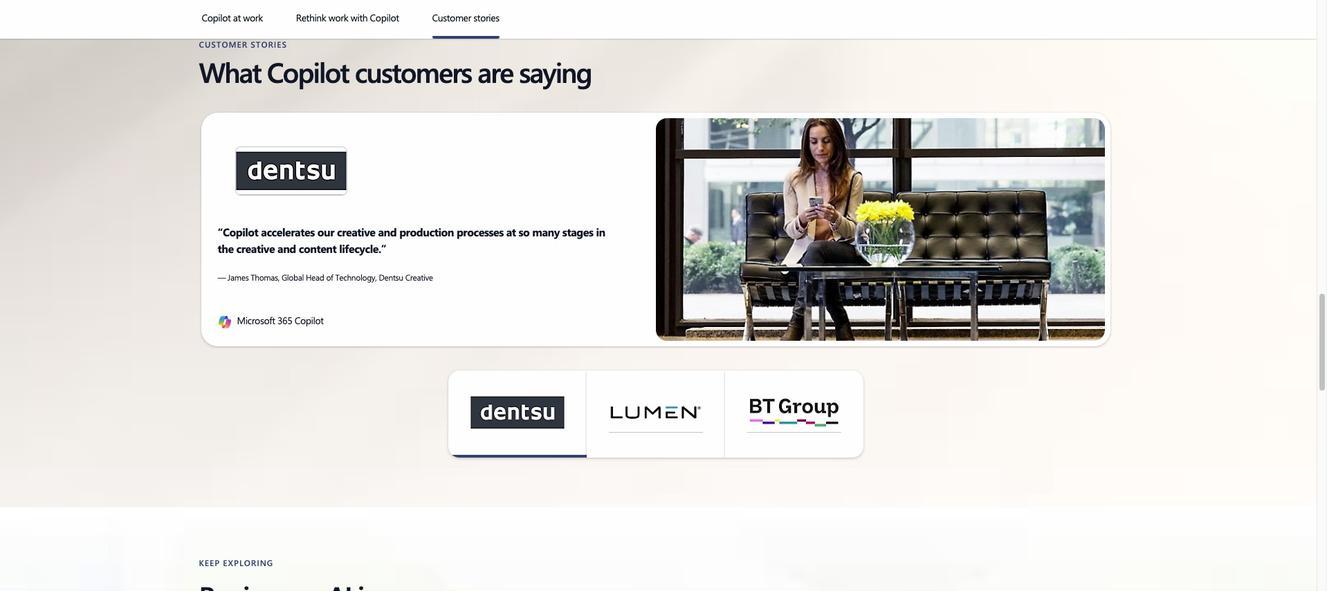 Task type: locate. For each thing, give the bounding box(es) containing it.
and up lifecycle." at the left of the page
[[378, 225, 397, 240]]

stages
[[563, 225, 594, 240]]

0 horizontal spatial dentsu image
[[236, 147, 347, 195]]

dentsu image
[[236, 147, 347, 195], [470, 393, 565, 433]]

creative up lifecycle." at the left of the page
[[337, 225, 376, 240]]

lumen image
[[609, 393, 703, 433]]

1 vertical spatial dentsu image
[[470, 393, 565, 433]]

1 vertical spatial creative
[[236, 242, 275, 256]]

processes
[[457, 225, 504, 240]]

1 vertical spatial and
[[278, 242, 296, 256]]

1 horizontal spatial and
[[378, 225, 397, 240]]

0 horizontal spatial creative
[[236, 242, 275, 256]]

bt group image
[[747, 393, 842, 433]]

a woman sitting in a waiting area using her phone and on the table a flower vase is present image
[[656, 118, 1105, 341]]

our
[[318, 225, 334, 240]]

copilot
[[267, 53, 349, 90]]

and
[[378, 225, 397, 240], [278, 242, 296, 256]]

and down accelerates
[[278, 242, 296, 256]]

are
[[478, 53, 513, 90]]

so
[[519, 225, 530, 240]]

0 horizontal spatial and
[[278, 242, 296, 256]]

0 vertical spatial and
[[378, 225, 397, 240]]

what
[[199, 53, 261, 90]]

saying
[[519, 53, 592, 90]]

0 vertical spatial creative
[[337, 225, 376, 240]]

1 horizontal spatial dentsu image
[[470, 393, 565, 433]]

1 horizontal spatial creative
[[337, 225, 376, 240]]

creative down the "copilot
[[236, 242, 275, 256]]

many
[[533, 225, 560, 240]]

creative
[[337, 225, 376, 240], [236, 242, 275, 256]]

carousel element
[[199, 111, 1113, 458]]

the
[[218, 242, 234, 256]]



Task type: vqa. For each thing, say whether or not it's contained in the screenshot.
When
no



Task type: describe. For each thing, give the bounding box(es) containing it.
customer stories image
[[432, 36, 500, 39]]

lifecycle."
[[339, 242, 386, 256]]

"copilot
[[218, 225, 258, 240]]

production
[[400, 225, 454, 240]]

at
[[507, 225, 516, 240]]

in
[[596, 225, 606, 240]]

0 vertical spatial dentsu image
[[236, 147, 347, 195]]

what copilot customers are saying
[[199, 53, 592, 90]]

accelerates
[[261, 225, 315, 240]]

content
[[299, 242, 337, 256]]

"copilot accelerates our creative and production processes at so many stages in the creative and content lifecycle."
[[218, 225, 606, 256]]

customers
[[355, 53, 472, 90]]



